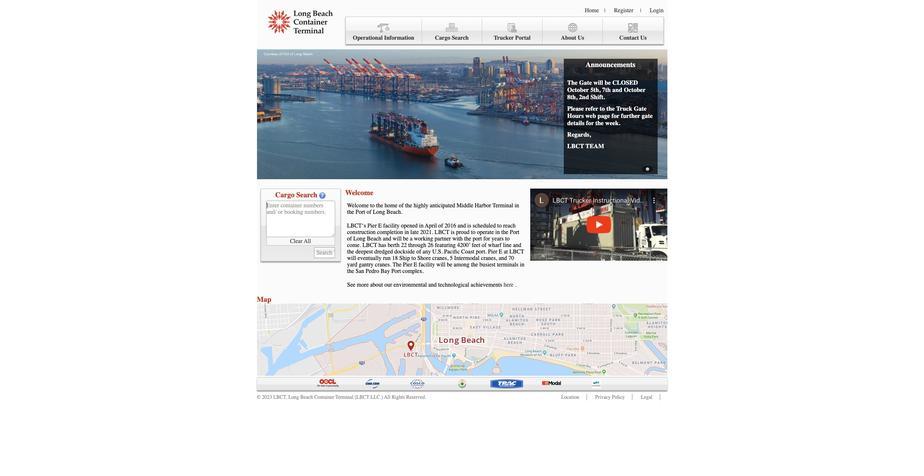 Task type: vqa. For each thing, say whether or not it's contained in the screenshot.
cranes. on the left bottom of page
yes



Task type: locate. For each thing, give the bounding box(es) containing it.
None submit
[[314, 248, 335, 258]]

lbct left has at the left bottom
[[363, 242, 377, 249]]

clear all button
[[266, 237, 335, 246]]

2 vertical spatial e
[[414, 262, 417, 268]]

2 vertical spatial port
[[391, 268, 401, 275]]

1 horizontal spatial cargo
[[435, 35, 450, 41]]

be left a
[[403, 236, 409, 242]]

in right operate
[[495, 229, 500, 236]]

2 vertical spatial be
[[447, 262, 452, 268]]

0 horizontal spatial |
[[604, 8, 605, 14]]

has
[[379, 242, 386, 249]]

terminal right 'harbor'
[[493, 203, 513, 209]]

long left beach.
[[373, 209, 385, 216]]

long down lbct's at left
[[353, 236, 366, 242]]

|
[[604, 8, 605, 14], [640, 8, 641, 14]]

facility down beach.
[[383, 223, 400, 229]]

will left a
[[393, 236, 402, 242]]

0 horizontal spatial facility
[[383, 223, 400, 229]]

and right 2016
[[458, 223, 466, 229]]

beach.
[[387, 209, 402, 216]]

2 | from the left
[[640, 8, 641, 14]]

e up has at the left bottom
[[378, 223, 382, 229]]

beach
[[367, 236, 381, 242], [300, 395, 313, 401]]

home link
[[585, 7, 599, 14]]

| left login link
[[640, 8, 641, 14]]

1 horizontal spatial long
[[353, 236, 366, 242]]

for right the port
[[483, 236, 490, 242]]

1 horizontal spatial us
[[640, 35, 647, 41]]

in right late
[[419, 223, 424, 229]]

will left 5
[[437, 262, 445, 268]]

proud
[[456, 229, 470, 236]]

welcome for welcome
[[345, 189, 373, 197]]

1 vertical spatial beach
[[300, 395, 313, 401]]

cargo
[[435, 35, 450, 41], [275, 191, 295, 199]]

terminal
[[493, 203, 513, 209], [335, 395, 354, 401]]

welcome inside welcome to the home of the highly anticipated middle harbor terminal in the port of long beach.
[[347, 203, 369, 209]]

welcome for welcome to the home of the highly anticipated middle harbor terminal in the port of long beach.
[[347, 203, 369, 209]]

0 horizontal spatial cargo
[[275, 191, 295, 199]]

for
[[612, 112, 620, 119], [586, 119, 594, 127], [483, 236, 490, 242]]

port up lbct's at left
[[356, 209, 365, 216]]

long right lbct,
[[288, 395, 299, 401]]

welcome
[[345, 189, 373, 197], [347, 203, 369, 209]]

will
[[594, 79, 603, 86], [393, 236, 402, 242], [347, 255, 356, 262], [437, 262, 445, 268]]

please
[[567, 105, 584, 112]]

location
[[561, 395, 579, 401]]

| right home
[[604, 8, 605, 14]]

18
[[392, 255, 398, 262]]

busiest
[[480, 262, 496, 268]]

technological
[[438, 282, 469, 288]]

the right among
[[471, 262, 478, 268]]

pier down dockside
[[403, 262, 412, 268]]

highly
[[414, 203, 428, 209]]

1 vertical spatial the
[[393, 262, 402, 268]]

0 horizontal spatial be
[[403, 236, 409, 242]]

beach inside lbct's pier e facility opened in april of 2016 and is scheduled to reach construction completion in late 2021.  lbct is proud to operate in the port of long beach and will be a working partner with the port for years to come.  lbct has berth 22 through 26 featuring 4200' feet of wharf line and the deepest dredged dockside of any u.s. pacific coast port. pier e at lbct will eventually run 18 ship to shore cranes, 5 intermodal cranes, and 70 yard gantry cranes. the pier e facility will be among the busiest terminals in the san pedro bay port complex.
[[367, 236, 381, 242]]

to left home
[[370, 203, 375, 209]]

0 vertical spatial port
[[356, 209, 365, 216]]

1 vertical spatial long
[[353, 236, 366, 242]]

the up line
[[501, 229, 508, 236]]

8th,
[[567, 94, 578, 101]]

cargo inside cargo search link
[[435, 35, 450, 41]]

is left "scheduled"
[[467, 223, 471, 229]]

1 horizontal spatial be
[[447, 262, 452, 268]]

beach left container
[[300, 395, 313, 401]]

1 vertical spatial cargo
[[275, 191, 295, 199]]

cranes, left 5
[[432, 255, 449, 262]]

in left late
[[405, 229, 409, 236]]

2 vertical spatial long
[[288, 395, 299, 401]]

be left closed
[[605, 79, 611, 86]]

2 us from the left
[[640, 35, 647, 41]]

operate
[[477, 229, 494, 236]]

run
[[383, 255, 391, 262]]

0 horizontal spatial search
[[296, 191, 317, 199]]

0 horizontal spatial port
[[356, 209, 365, 216]]

be
[[605, 79, 611, 86], [403, 236, 409, 242], [447, 262, 452, 268]]

gate inside the gate will be closed october 5th, 7th and october 8th, 2nd shift.
[[579, 79, 592, 86]]

hours
[[567, 112, 584, 119]]

2 horizontal spatial be
[[605, 79, 611, 86]]

all inside the clear all button
[[304, 238, 311, 245]]

0 vertical spatial gate
[[579, 79, 592, 86]]

us right contact at the right
[[640, 35, 647, 41]]

1 cranes, from the left
[[432, 255, 449, 262]]

and
[[458, 223, 466, 229], [383, 236, 391, 242], [513, 242, 521, 249], [499, 255, 507, 262], [428, 282, 437, 288]]

0 vertical spatial be
[[605, 79, 611, 86]]

0 horizontal spatial october
[[567, 86, 589, 94]]

1 horizontal spatial facility
[[419, 262, 435, 268]]

the left san
[[347, 268, 354, 275]]

0 horizontal spatial gate
[[579, 79, 592, 86]]

in up reach
[[515, 203, 519, 209]]

port up line
[[510, 229, 519, 236]]

1 vertical spatial all
[[384, 395, 390, 401]]

october up truck
[[624, 86, 646, 94]]

4200'
[[457, 242, 470, 249]]

the left the port
[[464, 236, 471, 242]]

bay
[[381, 268, 390, 275]]

0 horizontal spatial us
[[578, 35, 584, 41]]

the up 8th,
[[567, 79, 578, 86]]

and left technological
[[428, 282, 437, 288]]

terminal left the (lbct
[[335, 395, 354, 401]]

0 vertical spatial welcome
[[345, 189, 373, 197]]

cranes,
[[432, 255, 449, 262], [481, 255, 497, 262]]

0 vertical spatial pier
[[367, 223, 377, 229]]

at
[[504, 249, 508, 255]]

2 horizontal spatial long
[[373, 209, 385, 216]]

port
[[356, 209, 365, 216], [510, 229, 519, 236], [391, 268, 401, 275]]

0 vertical spatial beach
[[367, 236, 381, 242]]

0 horizontal spatial terminal
[[335, 395, 354, 401]]

ship
[[399, 255, 410, 262]]

any
[[423, 249, 431, 255]]

1 horizontal spatial october
[[624, 86, 646, 94]]

a
[[410, 236, 413, 242]]

portal
[[515, 35, 531, 41]]

all right llc.)
[[384, 395, 390, 401]]

1 horizontal spatial beach
[[367, 236, 381, 242]]

1 us from the left
[[578, 35, 584, 41]]

0 horizontal spatial pier
[[367, 223, 377, 229]]

cargo search inside menu bar
[[435, 35, 469, 41]]

announcements
[[586, 61, 636, 69]]

for right the page
[[612, 112, 620, 119]]

0 horizontal spatial e
[[378, 223, 382, 229]]

to inside please refer to the truck gate hours web page for further gate details for the week.
[[600, 105, 605, 112]]

be left among
[[447, 262, 452, 268]]

1 horizontal spatial search
[[452, 35, 469, 41]]

lbct's
[[347, 223, 366, 229]]

gate right truck
[[634, 105, 647, 112]]

all
[[304, 238, 311, 245], [384, 395, 390, 401]]

0 horizontal spatial the
[[393, 262, 402, 268]]

1 horizontal spatial terminal
[[493, 203, 513, 209]]

port right bay
[[391, 268, 401, 275]]

terminals
[[497, 262, 518, 268]]

1 vertical spatial e
[[499, 249, 502, 255]]

to right ship
[[411, 255, 416, 262]]

trucker portal link
[[482, 19, 543, 44]]

0 horizontal spatial for
[[483, 236, 490, 242]]

pier
[[367, 223, 377, 229], [488, 249, 497, 255], [403, 262, 412, 268]]

gate up 2nd
[[579, 79, 592, 86]]

location link
[[561, 395, 579, 401]]

2 horizontal spatial port
[[510, 229, 519, 236]]

2 vertical spatial pier
[[403, 262, 412, 268]]

october up please
[[567, 86, 589, 94]]

is left proud
[[451, 229, 455, 236]]

pier right port.
[[488, 249, 497, 255]]

facility down any at the bottom left
[[419, 262, 435, 268]]

here
[[504, 282, 514, 288]]

lbct's pier e facility opened in april of 2016 and is scheduled to reach construction completion in late 2021.  lbct is proud to operate in the port of long beach and will be a working partner with the port for years to come.  lbct has berth 22 through 26 featuring 4200' feet of wharf line and the deepest dredged dockside of any u.s. pacific coast port. pier e at lbct will eventually run 18 ship to shore cranes, 5 intermodal cranes, and 70 yard gantry cranes. the pier e facility will be among the busiest terminals in the san pedro bay port complex.
[[347, 223, 524, 275]]

1 horizontal spatial e
[[414, 262, 417, 268]]

70
[[508, 255, 514, 262]]

1 horizontal spatial the
[[567, 79, 578, 86]]

1 horizontal spatial |
[[640, 8, 641, 14]]

0 vertical spatial the
[[567, 79, 578, 86]]

0 horizontal spatial cargo search
[[275, 191, 317, 199]]

menu bar
[[345, 17, 664, 44]]

1 vertical spatial cargo search
[[275, 191, 317, 199]]

22
[[401, 242, 407, 249]]

years
[[492, 236, 504, 242]]

the up yard
[[347, 249, 354, 255]]

shift.
[[591, 94, 605, 101]]

e left shore
[[414, 262, 417, 268]]

0 vertical spatial search
[[452, 35, 469, 41]]

0 vertical spatial cargo
[[435, 35, 450, 41]]

to right the refer
[[600, 105, 605, 112]]

1 october from the left
[[567, 86, 589, 94]]

(lbct
[[355, 395, 369, 401]]

0 vertical spatial long
[[373, 209, 385, 216]]

1 vertical spatial port
[[510, 229, 519, 236]]

gantry
[[359, 262, 374, 268]]

cranes, down wharf
[[481, 255, 497, 262]]

of down lbct's at left
[[347, 236, 352, 242]]

0 vertical spatial terminal
[[493, 203, 513, 209]]

is
[[467, 223, 471, 229], [451, 229, 455, 236]]

0 horizontal spatial all
[[304, 238, 311, 245]]

the
[[607, 105, 615, 112], [596, 119, 604, 127], [376, 203, 383, 209], [405, 203, 412, 209], [347, 209, 354, 216], [501, 229, 508, 236], [464, 236, 471, 242], [347, 249, 354, 255], [471, 262, 478, 268], [347, 268, 354, 275]]

for right details
[[586, 119, 594, 127]]

cargo search link
[[422, 19, 482, 44]]

pier right lbct's at left
[[367, 223, 377, 229]]

0 horizontal spatial cranes,
[[432, 255, 449, 262]]

1 horizontal spatial gate
[[634, 105, 647, 112]]

1 vertical spatial gate
[[634, 105, 647, 112]]

gate
[[642, 112, 653, 119]]

gate inside please refer to the truck gate hours web page for further gate details for the week.
[[634, 105, 647, 112]]

1 horizontal spatial pier
[[403, 262, 412, 268]]

environmental
[[394, 282, 427, 288]]

2023
[[262, 395, 272, 401]]

of left any at the bottom left
[[416, 249, 421, 255]]

menu bar containing operational information
[[345, 17, 664, 44]]

beach up dredged
[[367, 236, 381, 242]]

1 vertical spatial facility
[[419, 262, 435, 268]]

login link
[[650, 7, 664, 14]]

1 vertical spatial welcome
[[347, 203, 369, 209]]

lbct right at
[[509, 249, 524, 255]]

the right run
[[393, 262, 402, 268]]

closed
[[613, 79, 638, 86]]

dredged
[[374, 249, 393, 255]]

1 horizontal spatial cargo search
[[435, 35, 469, 41]]

2 horizontal spatial for
[[612, 112, 620, 119]]

details
[[567, 119, 585, 127]]

see more about our environmental and technological achievements here .
[[347, 282, 516, 288]]

rights
[[392, 395, 405, 401]]

in right 70 on the bottom right
[[520, 262, 524, 268]]

lbct
[[567, 143, 584, 150], [435, 229, 449, 236], [363, 242, 377, 249], [509, 249, 524, 255]]

0 vertical spatial all
[[304, 238, 311, 245]]

with
[[452, 236, 463, 242]]

1 | from the left
[[604, 8, 605, 14]]

all right clear
[[304, 238, 311, 245]]

1 vertical spatial pier
[[488, 249, 497, 255]]

will up the shift.
[[594, 79, 603, 86]]

cargo search
[[435, 35, 469, 41], [275, 191, 317, 199]]

0 vertical spatial cargo search
[[435, 35, 469, 41]]

long inside lbct's pier e facility opened in april of 2016 and is scheduled to reach construction completion in late 2021.  lbct is proud to operate in the port of long beach and will be a working partner with the port for years to come.  lbct has berth 22 through 26 featuring 4200' feet of wharf line and the deepest dredged dockside of any u.s. pacific coast port. pier e at lbct will eventually run 18 ship to shore cranes, 5 intermodal cranes, and 70 yard gantry cranes. the pier e facility will be among the busiest terminals in the san pedro bay port complex.
[[353, 236, 366, 242]]

middle
[[457, 203, 473, 209]]

contact us
[[619, 35, 647, 41]]

cranes.
[[375, 262, 391, 268]]

1 horizontal spatial cranes,
[[481, 255, 497, 262]]

e left at
[[499, 249, 502, 255]]

1 vertical spatial be
[[403, 236, 409, 242]]

us right "about"
[[578, 35, 584, 41]]

map
[[257, 296, 271, 304]]

long inside welcome to the home of the highly anticipated middle harbor terminal in the port of long beach.
[[373, 209, 385, 216]]

of
[[399, 203, 404, 209], [367, 209, 372, 216], [438, 223, 443, 229], [347, 236, 352, 242], [482, 242, 487, 249], [416, 249, 421, 255]]



Task type: describe. For each thing, give the bounding box(es) containing it.
achievements
[[471, 282, 502, 288]]

among
[[454, 262, 470, 268]]

please refer to the truck gate hours web page for further gate details for the week.
[[567, 105, 653, 127]]

and right line
[[513, 242, 521, 249]]

0 horizontal spatial beach
[[300, 395, 313, 401]]

legal
[[641, 395, 653, 401]]

0 vertical spatial e
[[378, 223, 382, 229]]

1 horizontal spatial for
[[586, 119, 594, 127]]

1 horizontal spatial all
[[384, 395, 390, 401]]

2 cranes, from the left
[[481, 255, 497, 262]]

the up lbct's at left
[[347, 209, 354, 216]]

the left home
[[376, 203, 383, 209]]

contact us link
[[603, 19, 663, 44]]

the left week.
[[596, 119, 604, 127]]

1 horizontal spatial is
[[467, 223, 471, 229]]

trucker
[[494, 35, 514, 41]]

register
[[614, 7, 633, 14]]

the left truck
[[607, 105, 615, 112]]

scheduled
[[473, 223, 496, 229]]

here link
[[504, 282, 514, 288]]

u.s.
[[432, 249, 443, 255]]

operational information
[[353, 35, 414, 41]]

feet
[[472, 242, 480, 249]]

legal link
[[641, 395, 653, 401]]

lbct down regards,​
[[567, 143, 584, 150]]

and up dredged
[[383, 236, 391, 242]]

of left 2016
[[438, 223, 443, 229]]

lbct,
[[273, 395, 287, 401]]

terminal inside welcome to the home of the highly anticipated middle harbor terminal in the port of long beach.
[[493, 203, 513, 209]]

will inside the gate will be closed october 5th, 7th and october 8th, 2nd shift.
[[594, 79, 603, 86]]

5
[[450, 255, 453, 262]]

2021.
[[420, 229, 433, 236]]

to inside welcome to the home of the highly anticipated middle harbor terminal in the port of long beach.
[[370, 203, 375, 209]]

the inside the gate will be closed october 5th, 7th and october 8th, 2nd shift.
[[567, 79, 578, 86]]

privacy
[[595, 395, 611, 401]]

berth
[[388, 242, 400, 249]]

the left highly
[[405, 203, 412, 209]]

web
[[585, 112, 596, 119]]

shore
[[417, 255, 431, 262]]

come.
[[347, 242, 361, 249]]

intermodal
[[454, 255, 480, 262]]

opened
[[401, 223, 418, 229]]

reach
[[503, 223, 516, 229]]

complex.
[[402, 268, 424, 275]]

trucker portal
[[494, 35, 531, 41]]

2 october from the left
[[624, 86, 646, 94]]

week.
[[605, 119, 620, 127]]

1 horizontal spatial port
[[391, 268, 401, 275]]

late
[[410, 229, 419, 236]]

llc.)
[[371, 395, 383, 401]]

eventually
[[358, 255, 382, 262]]

reserved.
[[406, 395, 426, 401]]

1 vertical spatial terminal
[[335, 395, 354, 401]]

pedro
[[366, 268, 379, 275]]

0 vertical spatial facility
[[383, 223, 400, 229]]

about us link
[[543, 19, 603, 44]]

privacy policy link
[[595, 395, 625, 401]]

construction
[[347, 229, 376, 236]]

team
[[586, 143, 604, 150]]

the gate will be closed october 5th, 7th and october 8th, 2nd shift.
[[567, 79, 646, 101]]

us for contact us
[[640, 35, 647, 41]]

policy
[[612, 395, 625, 401]]

be inside the gate will be closed october 5th, 7th and october 8th, 2nd shift.
[[605, 79, 611, 86]]

of right home
[[399, 203, 404, 209]]

yard
[[347, 262, 357, 268]]

truck
[[616, 105, 632, 112]]

1 vertical spatial search
[[296, 191, 317, 199]]

privacy policy
[[595, 395, 625, 401]]

about
[[561, 35, 576, 41]]

dockside
[[394, 249, 415, 255]]

port.
[[476, 249, 487, 255]]

Enter container numbers and/ or booking numbers. text field
[[266, 201, 335, 237]]

about
[[370, 282, 383, 288]]

to right years
[[505, 236, 510, 242]]

to left reach
[[497, 223, 502, 229]]

register link
[[614, 7, 633, 14]]

partner
[[435, 236, 451, 242]]

5th, 7th and
[[591, 86, 622, 94]]

0 horizontal spatial long
[[288, 395, 299, 401]]

©
[[257, 395, 261, 401]]

about us
[[561, 35, 584, 41]]

our
[[384, 282, 392, 288]]

26
[[428, 242, 433, 249]]

page
[[598, 112, 610, 119]]

lbct up featuring
[[435, 229, 449, 236]]

for inside lbct's pier e facility opened in april of 2016 and is scheduled to reach construction completion in late 2021.  lbct is proud to operate in the port of long beach and will be a working partner with the port for years to come.  lbct has berth 22 through 26 featuring 4200' feet of wharf line and the deepest dredged dockside of any u.s. pacific coast port. pier e at lbct will eventually run 18 ship to shore cranes, 5 intermodal cranes, and 70 yard gantry cranes. the pier e facility will be among the busiest terminals in the san pedro bay port complex.
[[483, 236, 490, 242]]

and left 70 on the bottom right
[[499, 255, 507, 262]]

further
[[621, 112, 640, 119]]

of right feet
[[482, 242, 487, 249]]

home
[[385, 203, 398, 209]]

search inside menu bar
[[452, 35, 469, 41]]

working
[[414, 236, 433, 242]]

us for about us
[[578, 35, 584, 41]]

see
[[347, 282, 355, 288]]

harbor
[[475, 203, 491, 209]]

container
[[314, 395, 334, 401]]

completion
[[377, 229, 403, 236]]

clear all
[[290, 238, 311, 245]]

welcome to the home of the highly anticipated middle harbor terminal in the port of long beach.
[[347, 203, 519, 216]]

2 horizontal spatial pier
[[488, 249, 497, 255]]

in inside welcome to the home of the highly anticipated middle harbor terminal in the port of long beach.
[[515, 203, 519, 209]]

of up construction
[[367, 209, 372, 216]]

will down come.
[[347, 255, 356, 262]]

clear
[[290, 238, 303, 245]]

regards,​
[[567, 131, 591, 138]]

the inside lbct's pier e facility opened in april of 2016 and is scheduled to reach construction completion in late 2021.  lbct is proud to operate in the port of long beach and will be a working partner with the port for years to come.  lbct has berth 22 through 26 featuring 4200' feet of wharf line and the deepest dredged dockside of any u.s. pacific coast port. pier e at lbct will eventually run 18 ship to shore cranes, 5 intermodal cranes, and 70 yard gantry cranes. the pier e facility will be among the busiest terminals in the san pedro bay port complex.
[[393, 262, 402, 268]]

featuring
[[435, 242, 456, 249]]

2 horizontal spatial e
[[499, 249, 502, 255]]

refer
[[585, 105, 598, 112]]

deepest
[[356, 249, 373, 255]]

.
[[515, 282, 516, 288]]

to right proud
[[471, 229, 476, 236]]

lbct team
[[567, 143, 604, 150]]

0 horizontal spatial is
[[451, 229, 455, 236]]

port inside welcome to the home of the highly anticipated middle harbor terminal in the port of long beach.
[[356, 209, 365, 216]]

san
[[356, 268, 364, 275]]

wharf
[[488, 242, 502, 249]]

through
[[408, 242, 426, 249]]

anticipated
[[430, 203, 455, 209]]



